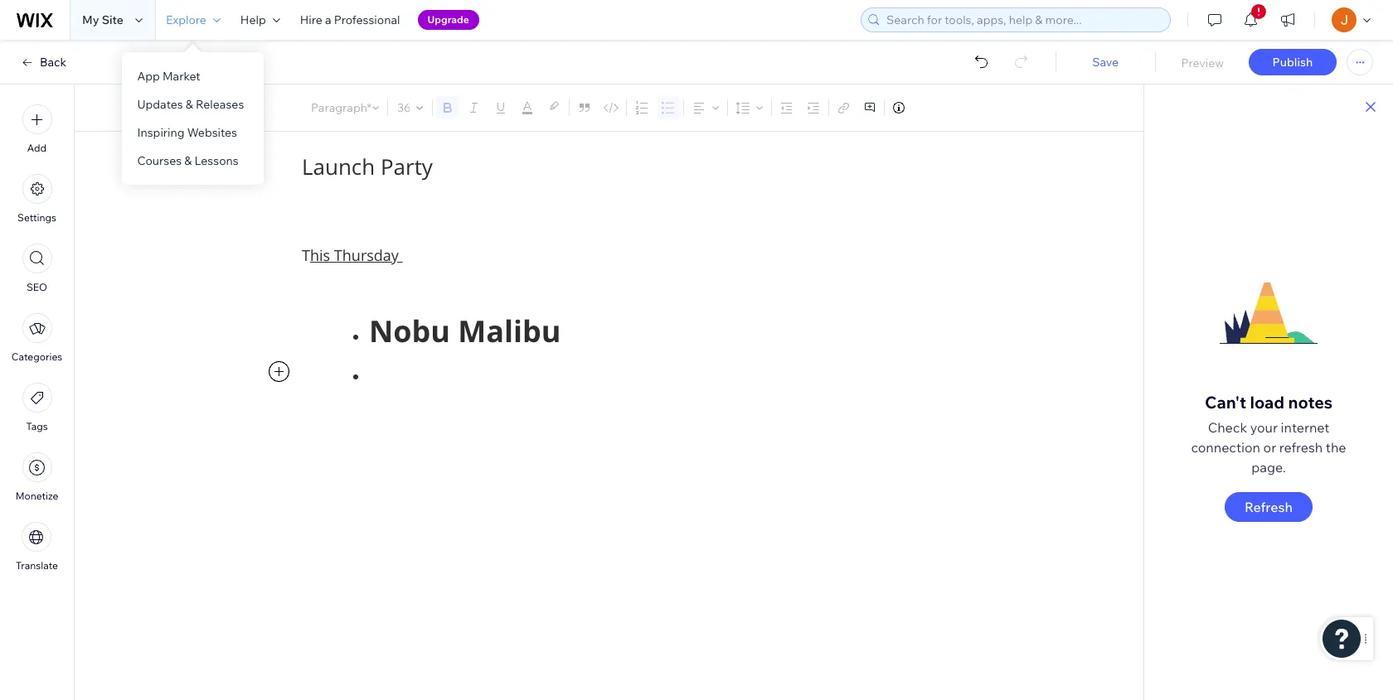 Task type: locate. For each thing, give the bounding box(es) containing it.
websites
[[187, 125, 237, 140]]

translate button
[[16, 522, 58, 572]]

upgrade
[[427, 13, 469, 26]]

a
[[325, 12, 331, 27]]

add button
[[22, 104, 52, 154]]

releases
[[196, 97, 244, 112]]

& down inspiring websites in the top of the page
[[184, 153, 192, 168]]

settings button
[[17, 174, 56, 224]]

&
[[186, 97, 193, 112], [184, 153, 192, 168]]

can't load notes check your internet connection or refresh the page.
[[1191, 392, 1346, 476]]

t
[[302, 245, 310, 265]]

lessons
[[194, 153, 239, 168]]

tags button
[[22, 383, 52, 433]]

updates & releases link
[[122, 90, 264, 119]]

seo
[[26, 281, 47, 294]]

menu
[[0, 95, 74, 582]]

1 vertical spatial &
[[184, 153, 192, 168]]

inspiring
[[137, 125, 185, 140]]

& up inspiring websites in the top of the page
[[186, 97, 193, 112]]

help button
[[230, 0, 290, 40]]

hire
[[300, 12, 322, 27]]

settings
[[17, 211, 56, 224]]

courses
[[137, 153, 182, 168]]

0 vertical spatial &
[[186, 97, 193, 112]]

help
[[240, 12, 266, 27]]

publish
[[1272, 55, 1313, 70]]

app market
[[137, 69, 200, 84]]

inspiring websites link
[[122, 119, 264, 147]]

updates
[[137, 97, 183, 112]]

explore
[[166, 12, 206, 27]]

refresh button
[[1225, 492, 1313, 522]]

back
[[40, 55, 66, 70]]

can't
[[1205, 392, 1246, 413]]

menu containing add
[[0, 95, 74, 582]]

professional
[[334, 12, 400, 27]]

hire a professional
[[300, 12, 400, 27]]

save button
[[1072, 55, 1139, 70]]

courses & lessons
[[137, 153, 239, 168]]

tags
[[26, 420, 48, 433]]

app
[[137, 69, 160, 84]]

your
[[1250, 419, 1278, 436]]

courses & lessons link
[[122, 147, 264, 175]]

publish button
[[1249, 49, 1337, 75]]

none text field containing nobu malibu
[[302, 200, 915, 593]]

None text field
[[302, 200, 915, 593]]

monetize button
[[15, 453, 58, 502]]



Task type: describe. For each thing, give the bounding box(es) containing it.
& for updates
[[186, 97, 193, 112]]

plugin toolbar image
[[269, 362, 289, 382]]

my site
[[82, 12, 123, 27]]

upgrade button
[[418, 10, 479, 30]]

internet
[[1281, 419, 1329, 436]]

hire a professional link
[[290, 0, 410, 40]]

categories
[[11, 351, 62, 363]]

Search for tools, apps, help & more... field
[[881, 8, 1165, 32]]

inspiring websites
[[137, 125, 237, 140]]

seo button
[[22, 244, 52, 294]]

malibu
[[458, 311, 561, 352]]

refresh
[[1279, 439, 1323, 456]]

notes
[[1288, 392, 1333, 413]]

his
[[310, 245, 330, 265]]

thursday
[[334, 245, 399, 265]]

the
[[1326, 439, 1346, 456]]

monetize
[[15, 490, 58, 502]]

Add a Catchy Title text field
[[302, 153, 904, 182]]

connection
[[1191, 439, 1260, 456]]

translate
[[16, 560, 58, 572]]

refresh
[[1245, 499, 1293, 515]]

save
[[1092, 55, 1119, 70]]

market
[[162, 69, 200, 84]]

add
[[27, 142, 47, 154]]

site
[[102, 12, 123, 27]]

page.
[[1251, 459, 1286, 476]]

categories button
[[11, 313, 62, 363]]

t his thursday
[[302, 245, 403, 265]]

back button
[[20, 55, 66, 70]]

check
[[1208, 419, 1247, 436]]

updates & releases
[[137, 97, 244, 112]]

my
[[82, 12, 99, 27]]

app market link
[[122, 62, 264, 90]]

nobu malibu
[[369, 311, 561, 352]]

or
[[1263, 439, 1276, 456]]

& for courses
[[184, 153, 192, 168]]

load
[[1250, 392, 1285, 413]]

nobu
[[369, 311, 450, 352]]



Task type: vqa. For each thing, say whether or not it's contained in the screenshot.
the top &
yes



